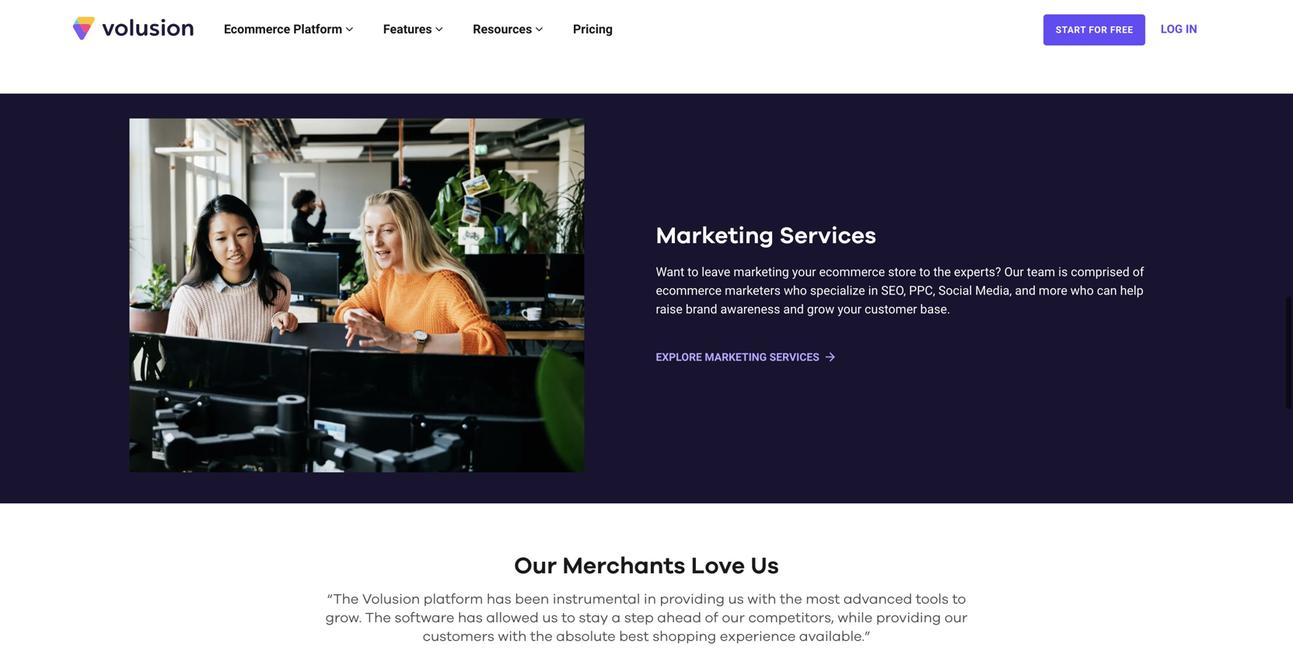 Task type: vqa. For each thing, say whether or not it's contained in the screenshot.
My current checkout with Volusion works fine. Why should I upgrade? button
no



Task type: locate. For each thing, give the bounding box(es) containing it.
providing
[[660, 586, 725, 600], [876, 605, 941, 619]]

marketing services
[[656, 218, 877, 241]]

services
[[780, 218, 877, 241]]

resources link
[[458, 6, 558, 53]]

2 who from the left
[[1071, 277, 1094, 291]]

with
[[748, 586, 777, 600], [498, 624, 527, 638]]

1 horizontal spatial our
[[945, 605, 968, 619]]

seo,
[[881, 277, 906, 291]]

0 horizontal spatial the
[[333, 586, 359, 600]]

1 angle down image from the left
[[346, 23, 354, 35]]

available.
[[800, 624, 865, 638]]

and left grow
[[784, 295, 804, 310]]

1 vertical spatial has
[[458, 605, 483, 619]]

0 vertical spatial in
[[868, 277, 878, 291]]

and
[[1015, 277, 1036, 291], [784, 295, 804, 310]]

1 horizontal spatial who
[[1071, 277, 1094, 291]]

with down allowed
[[498, 624, 527, 638]]

angle down image
[[346, 23, 354, 35], [435, 23, 443, 35]]

our down the tools
[[945, 605, 968, 619]]

0 horizontal spatial your
[[792, 258, 816, 273]]

the
[[934, 258, 951, 273], [780, 586, 802, 600], [530, 624, 553, 638]]

providing down the tools
[[876, 605, 941, 619]]

platform
[[293, 22, 342, 37]]

0 vertical spatial our
[[1005, 258, 1024, 273]]

0 vertical spatial and
[[1015, 277, 1036, 291]]

1 horizontal spatial in
[[868, 277, 878, 291]]

is
[[1059, 258, 1068, 273]]

2 angle down image from the left
[[435, 23, 443, 35]]

can
[[1097, 277, 1117, 291]]

0 horizontal spatial our
[[514, 548, 557, 572]]

1 horizontal spatial the
[[780, 586, 802, 600]]

has up customers on the left bottom of page
[[458, 605, 483, 619]]

marketers
[[725, 277, 781, 291]]

our
[[722, 605, 745, 619], [945, 605, 968, 619]]

0 vertical spatial the
[[333, 586, 359, 600]]

who
[[784, 277, 807, 291], [1071, 277, 1094, 291]]

our up been
[[514, 548, 557, 572]]

of right ahead
[[705, 605, 719, 619]]

0 horizontal spatial our
[[722, 605, 745, 619]]

2 our from the left
[[945, 605, 968, 619]]

1 vertical spatial the
[[365, 605, 391, 619]]

the up grow.
[[333, 586, 359, 600]]

providing up ahead
[[660, 586, 725, 600]]

1 who from the left
[[784, 277, 807, 291]]

ecommerce up brand
[[656, 277, 722, 291]]

our up experience
[[722, 605, 745, 619]]

marketing
[[656, 218, 774, 241]]

1 vertical spatial in
[[644, 586, 656, 600]]

volusion logo image
[[71, 15, 195, 41]]

0 vertical spatial with
[[748, 586, 777, 600]]

the up social
[[934, 258, 951, 273]]

who left can
[[1071, 277, 1094, 291]]

marketing
[[705, 344, 767, 357]]

the
[[333, 586, 359, 600], [365, 605, 391, 619]]

1 horizontal spatial providing
[[876, 605, 941, 619]]

0 horizontal spatial of
[[705, 605, 719, 619]]

1 vertical spatial the
[[780, 586, 802, 600]]

the down allowed
[[530, 624, 553, 638]]

of
[[1133, 258, 1145, 273], [705, 605, 719, 619]]

0 horizontal spatial the
[[530, 624, 553, 638]]

who up grow
[[784, 277, 807, 291]]

merchants
[[563, 548, 686, 572]]

2 horizontal spatial the
[[934, 258, 951, 273]]

our
[[1005, 258, 1024, 273], [514, 548, 557, 572]]

our left team
[[1005, 258, 1024, 273]]

us
[[728, 586, 744, 600], [542, 605, 558, 619]]

has up allowed
[[487, 586, 512, 600]]

experts?
[[954, 258, 1002, 273]]

ecommerce platform
[[224, 22, 346, 37]]

media,
[[976, 277, 1012, 291]]

1 vertical spatial of
[[705, 605, 719, 619]]

1 vertical spatial and
[[784, 295, 804, 310]]

1 vertical spatial ecommerce
[[656, 277, 722, 291]]

log
[[1161, 22, 1183, 36]]

team
[[1027, 258, 1056, 273]]

marketing
[[734, 258, 789, 273]]

0 horizontal spatial with
[[498, 624, 527, 638]]

angle down image inside ecommerce platform link
[[346, 23, 354, 35]]

and down team
[[1015, 277, 1036, 291]]

raise
[[656, 295, 683, 310]]

1 horizontal spatial of
[[1133, 258, 1145, 273]]

has
[[487, 586, 512, 600], [458, 605, 483, 619]]

angle down image left "resources"
[[435, 23, 443, 35]]

0 horizontal spatial in
[[644, 586, 656, 600]]

your down the specialize
[[838, 295, 862, 310]]

while
[[838, 605, 873, 619]]

0 horizontal spatial angle down image
[[346, 23, 354, 35]]

0 horizontal spatial who
[[784, 277, 807, 291]]

in left seo,
[[868, 277, 878, 291]]

to
[[688, 258, 699, 273], [920, 258, 931, 273], [953, 586, 966, 600], [562, 605, 576, 619]]

your up the specialize
[[792, 258, 816, 273]]

been
[[515, 586, 549, 600]]

0 vertical spatial has
[[487, 586, 512, 600]]

ahead
[[658, 605, 702, 619]]

angle down image right platform
[[346, 23, 354, 35]]

ecommerce platform link
[[209, 6, 368, 53]]

comprised
[[1071, 258, 1130, 273]]

step
[[624, 605, 654, 619]]

1 horizontal spatial us
[[728, 586, 744, 600]]

of inside the volusion platform has been instrumental in providing us with the most advanced tools to grow. the software has allowed us to stay a step ahead of our competitors, while providing our customers with the absolute best shopping experience available.
[[705, 605, 719, 619]]

angle down image inside features link
[[435, 23, 443, 35]]

the down volusion
[[365, 605, 391, 619]]

1 horizontal spatial has
[[487, 586, 512, 600]]

0 horizontal spatial and
[[784, 295, 804, 310]]

platform
[[424, 586, 483, 600]]

1 horizontal spatial with
[[748, 586, 777, 600]]

us down been
[[542, 605, 558, 619]]

help
[[1121, 277, 1144, 291]]

angle down image for ecommerce platform
[[346, 23, 354, 35]]

of up help
[[1133, 258, 1145, 273]]

our merchants love us
[[514, 548, 779, 572]]

competitors,
[[749, 605, 834, 619]]

the up competitors,
[[780, 586, 802, 600]]

ecommerce
[[819, 258, 885, 273], [656, 277, 722, 291]]

explore
[[656, 344, 702, 357]]

business check image
[[129, 112, 585, 466]]

features
[[383, 22, 435, 37]]

1 horizontal spatial ecommerce
[[819, 258, 885, 273]]

in
[[1186, 22, 1198, 36]]

specialize
[[810, 277, 865, 291]]

0 vertical spatial providing
[[660, 586, 725, 600]]

for
[[1089, 25, 1108, 35]]

services
[[770, 344, 820, 357]]

to up ppc,
[[920, 258, 931, 273]]

your
[[792, 258, 816, 273], [838, 295, 862, 310]]

1 vertical spatial us
[[542, 605, 558, 619]]

1 horizontal spatial our
[[1005, 258, 1024, 273]]

angle down image
[[535, 23, 543, 35]]

in up 'step'
[[644, 586, 656, 600]]

0 vertical spatial of
[[1133, 258, 1145, 273]]

0 vertical spatial the
[[934, 258, 951, 273]]

0 vertical spatial ecommerce
[[819, 258, 885, 273]]

0 horizontal spatial providing
[[660, 586, 725, 600]]

us down 'love' at the bottom of page
[[728, 586, 744, 600]]

1 horizontal spatial angle down image
[[435, 23, 443, 35]]

ecommerce up the specialize
[[819, 258, 885, 273]]

1 vertical spatial your
[[838, 295, 862, 310]]

grow
[[807, 295, 835, 310]]

with down us
[[748, 586, 777, 600]]

in
[[868, 277, 878, 291], [644, 586, 656, 600]]



Task type: describe. For each thing, give the bounding box(es) containing it.
volusion
[[362, 586, 420, 600]]

social
[[939, 277, 973, 291]]

start for free link
[[1044, 14, 1146, 46]]

in inside "want to leave marketing your ecommerce store to the experts? our team is comprised of ecommerce marketers who specialize in seo, ppc, social media, and more who can help raise brand awareness and grow your customer base."
[[868, 277, 878, 291]]

brand
[[686, 295, 718, 310]]

ppc,
[[909, 277, 936, 291]]

grow.
[[326, 605, 362, 619]]

1 horizontal spatial and
[[1015, 277, 1036, 291]]

best
[[619, 624, 649, 638]]

arrow_forward
[[824, 343, 838, 357]]

pricing
[[573, 22, 613, 37]]

us
[[751, 548, 779, 572]]

ecommerce
[[224, 22, 290, 37]]

base.
[[921, 295, 951, 310]]

features link
[[368, 6, 458, 53]]

log in link
[[1161, 6, 1198, 53]]

angle down image for features
[[435, 23, 443, 35]]

1 vertical spatial with
[[498, 624, 527, 638]]

experience
[[720, 624, 796, 638]]

awareness
[[721, 295, 780, 310]]

want
[[656, 258, 685, 273]]

0 vertical spatial your
[[792, 258, 816, 273]]

0 horizontal spatial ecommerce
[[656, 277, 722, 291]]

1 vertical spatial providing
[[876, 605, 941, 619]]

software
[[395, 605, 454, 619]]

to right want at the right top
[[688, 258, 699, 273]]

start for free
[[1056, 25, 1134, 35]]

free
[[1111, 25, 1134, 35]]

1 horizontal spatial the
[[365, 605, 391, 619]]

store
[[888, 258, 917, 273]]

absolute
[[556, 624, 616, 638]]

1 our from the left
[[722, 605, 745, 619]]

1 horizontal spatial your
[[838, 295, 862, 310]]

pricing link
[[558, 6, 628, 53]]

stay
[[579, 605, 608, 619]]

in inside the volusion platform has been instrumental in providing us with the most advanced tools to grow. the software has allowed us to stay a step ahead of our competitors, while providing our customers with the absolute best shopping experience available.
[[644, 586, 656, 600]]

0 horizontal spatial has
[[458, 605, 483, 619]]

of inside "want to leave marketing your ecommerce store to the experts? our team is comprised of ecommerce marketers who specialize in seo, ppc, social media, and more who can help raise brand awareness and grow your customer base."
[[1133, 258, 1145, 273]]

log in
[[1161, 22, 1198, 36]]

to left stay
[[562, 605, 576, 619]]

0 vertical spatial us
[[728, 586, 744, 600]]

shopping
[[653, 624, 717, 638]]

our inside "want to leave marketing your ecommerce store to the experts? our team is comprised of ecommerce marketers who specialize in seo, ppc, social media, and more who can help raise brand awareness and grow your customer base."
[[1005, 258, 1024, 273]]

0 horizontal spatial us
[[542, 605, 558, 619]]

want to leave marketing your ecommerce store to the experts? our team is comprised of ecommerce marketers who specialize in seo, ppc, social media, and more who can help raise brand awareness and grow your customer base.
[[656, 258, 1145, 310]]

explore marketing services arrow_forward
[[656, 343, 838, 357]]

resources
[[473, 22, 535, 37]]

instrumental
[[553, 586, 640, 600]]

tools
[[916, 586, 949, 600]]

the volusion platform has been instrumental in providing us with the most advanced tools to grow. the software has allowed us to stay a step ahead of our competitors, while providing our customers with the absolute best shopping experience available.
[[326, 586, 968, 638]]

allowed
[[486, 605, 539, 619]]

customers
[[423, 624, 495, 638]]

to right the tools
[[953, 586, 966, 600]]

more
[[1039, 277, 1068, 291]]

1 vertical spatial our
[[514, 548, 557, 572]]

love
[[691, 548, 745, 572]]

start
[[1056, 25, 1087, 35]]

a
[[612, 605, 621, 619]]

2 vertical spatial the
[[530, 624, 553, 638]]

most
[[806, 586, 840, 600]]

leave
[[702, 258, 731, 273]]

the inside "want to leave marketing your ecommerce store to the experts? our team is comprised of ecommerce marketers who specialize in seo, ppc, social media, and more who can help raise brand awareness and grow your customer base."
[[934, 258, 951, 273]]

advanced
[[844, 586, 913, 600]]

customer
[[865, 295, 918, 310]]



